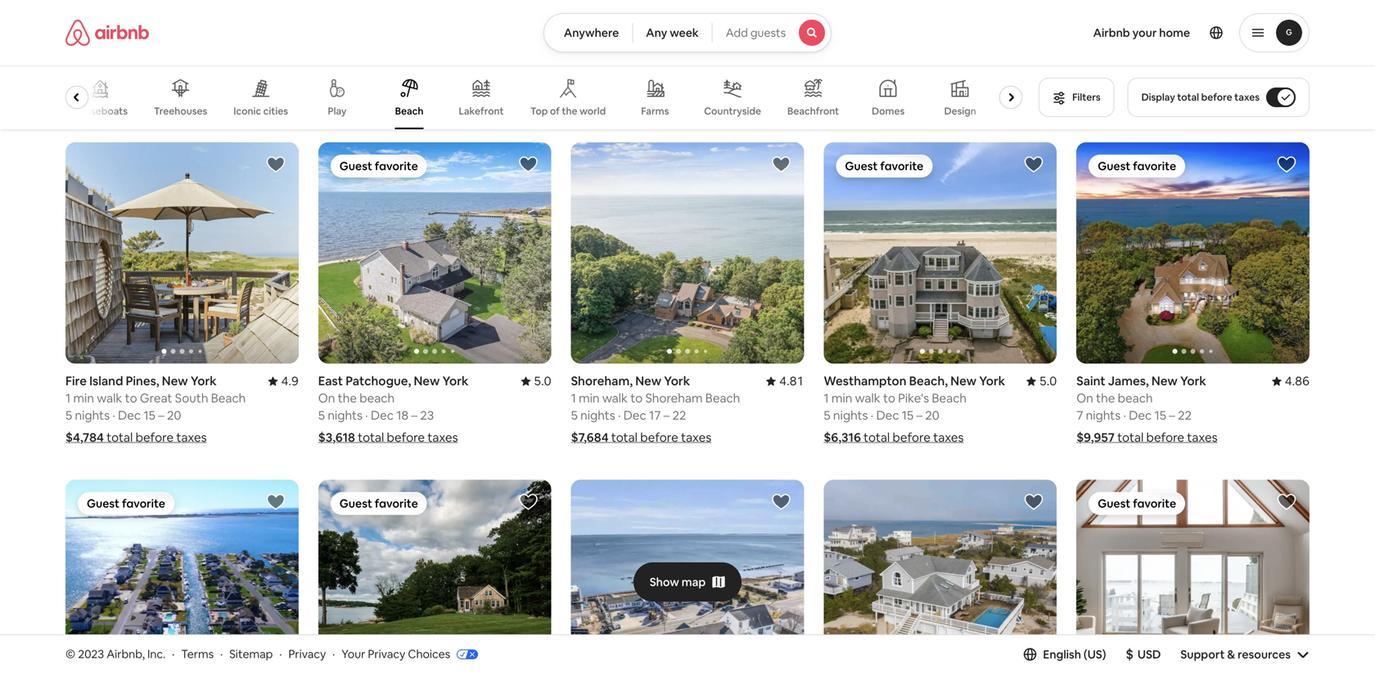 Task type: locate. For each thing, give the bounding box(es) containing it.
dec
[[118, 408, 141, 424], [371, 408, 394, 424], [877, 408, 900, 424], [624, 408, 647, 424], [1129, 408, 1152, 424]]

17
[[649, 408, 661, 424]]

of
[[550, 105, 560, 118]]

1 to from the left
[[125, 391, 137, 407]]

inc.
[[147, 647, 166, 662]]

3 to from the left
[[631, 391, 643, 407]]

5 inside the westhampton beach, new york 1 min walk to pike's beach 5 nights · dec 15 – 20 $6,316 total before taxes
[[824, 408, 831, 424]]

min down fire
[[73, 391, 94, 407]]

4.86
[[1286, 373, 1310, 389]]

· inside the saint james, new york on the beach 7 nights · dec 15 – 22 $9,957 total before taxes
[[1124, 408, 1127, 424]]

1 horizontal spatial 15
[[902, 408, 914, 424]]

english (us) button
[[1024, 648, 1107, 662]]

walk inside 'shoreham, new york 1 min walk to shoreham beach 5 nights · dec 17 – 22 $7,684 total before taxes'
[[603, 391, 628, 407]]

·
[[112, 408, 115, 424], [365, 408, 368, 424], [871, 408, 874, 424], [618, 408, 621, 424], [1124, 408, 1127, 424], [172, 647, 175, 662], [220, 647, 223, 662], [279, 647, 282, 662], [333, 647, 335, 662]]

· inside 'shoreham, new york 1 min walk to shoreham beach 5 nights · dec 17 – 22 $7,684 total before taxes'
[[618, 408, 621, 424]]

nights up $9,957
[[1086, 408, 1121, 424]]

nights up $6,316
[[834, 408, 868, 424]]

before inside east patchogue, new york on the beach 5 nights · dec 18 – 23 $3,618 total before taxes
[[387, 430, 425, 446]]

2 15 from the left
[[902, 408, 914, 424]]

15 right 7 at the right bottom of page
[[1155, 408, 1167, 424]]

15 down "pike's"
[[902, 408, 914, 424]]

20 inside the "fire island pines, new york 1 min walk to great south beach 5 nights · dec 15 – 20 $4,784 total before taxes"
[[167, 408, 181, 424]]

0 horizontal spatial min
[[73, 391, 94, 407]]

dec left 18
[[371, 408, 394, 424]]

lakefront
[[459, 105, 504, 118]]

patchogue,
[[346, 373, 411, 389]]

1 1 from the left
[[66, 391, 71, 407]]

beach inside 'shoreham, new york 1 min walk to shoreham beach 5 nights · dec 17 – 22 $7,684 total before taxes'
[[706, 391, 741, 407]]

beach right play
[[395, 105, 424, 118]]

3 nights from the left
[[834, 408, 868, 424]]

3 min from the left
[[579, 391, 600, 407]]

the inside east patchogue, new york on the beach 5 nights · dec 18 – 23 $3,618 total before taxes
[[338, 391, 357, 407]]

2 horizontal spatial to
[[884, 391, 896, 407]]

1 horizontal spatial min
[[579, 391, 600, 407]]

add guests
[[726, 25, 786, 40]]

nights inside east patchogue, new york on the beach 5 nights · dec 18 – 23 $3,618 total before taxes
[[328, 408, 363, 424]]

2 horizontal spatial min
[[832, 391, 853, 407]]

0 horizontal spatial to
[[125, 391, 137, 407]]

beach inside the saint james, new york on the beach 7 nights · dec 15 – 22 $9,957 total before taxes
[[1118, 391, 1153, 407]]

to inside the westhampton beach, new york 1 min walk to pike's beach 5 nights · dec 15 – 20 $6,316 total before taxes
[[884, 391, 896, 407]]

20 down "pike's"
[[926, 408, 940, 424]]

add to wishlist: centerport, new york image
[[1278, 493, 1297, 512]]

english (us)
[[1044, 648, 1107, 662]]

on
[[318, 391, 335, 407], [1077, 391, 1094, 407]]

taxes inside the westhampton beach, new york 1 min walk to pike's beach 5 nights · dec 15 – 20 $6,316 total before taxes
[[934, 430, 964, 446]]

nights inside the saint james, new york on the beach 7 nights · dec 15 – 22 $9,957 total before taxes
[[1086, 408, 1121, 424]]

walk down westhampton
[[855, 391, 881, 407]]

group
[[66, 66, 1029, 129], [66, 142, 299, 364], [318, 142, 552, 364], [571, 142, 804, 364], [824, 142, 1057, 364], [1077, 142, 1310, 364], [66, 480, 299, 675], [318, 480, 552, 675], [571, 480, 804, 675], [824, 480, 1057, 675], [1077, 480, 1310, 675]]

new up south
[[162, 373, 188, 389]]

2 horizontal spatial walk
[[855, 391, 881, 407]]

your
[[342, 647, 366, 662]]

0 vertical spatial add to wishlist: westhampton beach, new york image
[[1025, 155, 1044, 174]]

add to wishlist: shoreham, new york image
[[772, 155, 791, 174]]

3 5 from the left
[[824, 408, 831, 424]]

nights up $3,618
[[328, 408, 363, 424]]

0 horizontal spatial privacy
[[289, 647, 326, 662]]

· left 17
[[618, 408, 621, 424]]

1 20 from the left
[[167, 408, 181, 424]]

– inside 'shoreham, new york 1 min walk to shoreham beach 5 nights · dec 17 – 22 $7,684 total before taxes'
[[664, 408, 670, 424]]

to inside 'shoreham, new york 1 min walk to shoreham beach 5 nights · dec 17 – 22 $7,684 total before taxes'
[[631, 391, 643, 407]]

4 nights from the left
[[581, 408, 616, 424]]

total right display
[[1178, 91, 1200, 104]]

beach for dec 18 – 23
[[360, 391, 395, 407]]

to left shoreham
[[631, 391, 643, 407]]

3 – from the left
[[917, 408, 923, 424]]

total right $6,316
[[864, 430, 890, 446]]

privacy left your
[[289, 647, 326, 662]]

dec down "pike's"
[[877, 408, 900, 424]]

1 up $6,316
[[824, 391, 829, 407]]

2 5 from the left
[[318, 408, 325, 424]]

taxes
[[1235, 91, 1260, 104], [176, 430, 207, 446], [428, 430, 458, 446], [934, 430, 964, 446], [681, 430, 712, 446], [1188, 430, 1218, 446]]

2 york from the left
[[443, 373, 469, 389]]

2 walk from the left
[[855, 391, 881, 407]]

· inside the westhampton beach, new york 1 min walk to pike's beach 5 nights · dec 15 – 20 $6,316 total before taxes
[[871, 408, 874, 424]]

2 22 from the left
[[1178, 408, 1192, 424]]

1 new from the left
[[162, 373, 188, 389]]

terms link
[[181, 647, 214, 662]]

min down shoreham,
[[579, 391, 600, 407]]

beach for dec 15 – 22
[[1118, 391, 1153, 407]]

2 1 from the left
[[824, 391, 829, 407]]

before down 18
[[387, 430, 425, 446]]

1 down shoreham,
[[571, 391, 576, 407]]

total
[[1178, 91, 1200, 104], [107, 430, 133, 446], [358, 430, 384, 446], [864, 430, 890, 446], [612, 430, 638, 446], [1118, 430, 1144, 446]]

any week button
[[632, 13, 713, 52]]

before down 17
[[641, 430, 679, 446]]

· down westhampton
[[871, 408, 874, 424]]

beach right south
[[211, 391, 246, 407]]

total inside 'shoreham, new york 1 min walk to shoreham beach 5 nights · dec 17 – 22 $7,684 total before taxes'
[[612, 430, 638, 446]]

1 horizontal spatial 20
[[926, 408, 940, 424]]

1 horizontal spatial to
[[631, 391, 643, 407]]

york up shoreham
[[664, 373, 690, 389]]

beach down beach,
[[932, 391, 967, 407]]

total right $3,618
[[358, 430, 384, 446]]

york for westhampton beach, new york 1 min walk to pike's beach 5 nights · dec 15 – 20 $6,316 total before taxes
[[980, 373, 1006, 389]]

walk inside the westhampton beach, new york 1 min walk to pike's beach 5 nights · dec 15 – 20 $6,316 total before taxes
[[855, 391, 881, 407]]

the inside the saint james, new york on the beach 7 nights · dec 15 – 22 $9,957 total before taxes
[[1097, 391, 1116, 407]]

5 york from the left
[[1181, 373, 1207, 389]]

privacy right your
[[368, 647, 406, 662]]

4.81 out of 5 average rating image
[[767, 373, 804, 389]]

nights
[[75, 408, 110, 424], [328, 408, 363, 424], [834, 408, 868, 424], [581, 408, 616, 424], [1086, 408, 1121, 424]]

4 york from the left
[[664, 373, 690, 389]]

· down james,
[[1124, 408, 1127, 424]]

before down james,
[[1147, 430, 1185, 446]]

nights up $4,784
[[75, 408, 110, 424]]

privacy link
[[289, 647, 326, 662]]

before inside the westhampton beach, new york 1 min walk to pike's beach 5 nights · dec 15 – 20 $6,316 total before taxes
[[893, 430, 931, 446]]

total right $4,784
[[107, 430, 133, 446]]

before right display
[[1202, 91, 1233, 104]]

beach inside the "fire island pines, new york 1 min walk to great south beach 5 nights · dec 15 – 20 $4,784 total before taxes"
[[211, 391, 246, 407]]

1
[[66, 391, 71, 407], [824, 391, 829, 407], [571, 391, 576, 407]]

5.0 left shoreham,
[[534, 373, 552, 389]]

york up south
[[191, 373, 217, 389]]

1 min from the left
[[73, 391, 94, 407]]

new right beach,
[[951, 373, 977, 389]]

15
[[144, 408, 156, 424], [902, 408, 914, 424], [1155, 408, 1167, 424]]

1 on from the left
[[318, 391, 335, 407]]

1 privacy from the left
[[289, 647, 326, 662]]

5.0 out of 5 average rating image
[[1027, 373, 1057, 389]]

home
[[1160, 25, 1191, 40]]

1 horizontal spatial 5.0
[[1040, 373, 1057, 389]]

5 up $7,684 on the bottom
[[571, 408, 578, 424]]

2 horizontal spatial the
[[1097, 391, 1116, 407]]

3 york from the left
[[980, 373, 1006, 389]]

on inside the saint james, new york on the beach 7 nights · dec 15 – 22 $9,957 total before taxes
[[1077, 391, 1094, 407]]

2 new from the left
[[414, 373, 440, 389]]

display
[[1142, 91, 1176, 104]]

2 5.0 from the left
[[1040, 373, 1057, 389]]

5 new from the left
[[1152, 373, 1178, 389]]

None search field
[[544, 13, 832, 52]]

4 new from the left
[[636, 373, 662, 389]]

york inside the westhampton beach, new york 1 min walk to pike's beach 5 nights · dec 15 – 20 $6,316 total before taxes
[[980, 373, 1006, 389]]

20
[[167, 408, 181, 424], [926, 408, 940, 424]]

22
[[673, 408, 687, 424], [1178, 408, 1192, 424]]

&
[[1228, 648, 1236, 662]]

new inside the westhampton beach, new york 1 min walk to pike's beach 5 nights · dec 15 – 20 $6,316 total before taxes
[[951, 373, 977, 389]]

beach inside east patchogue, new york on the beach 5 nights · dec 18 – 23 $3,618 total before taxes
[[360, 391, 395, 407]]

beach
[[395, 105, 424, 118], [211, 391, 246, 407], [932, 391, 967, 407], [706, 391, 741, 407]]

dec inside the westhampton beach, new york 1 min walk to pike's beach 5 nights · dec 15 – 20 $6,316 total before taxes
[[877, 408, 900, 424]]

york inside the saint james, new york on the beach 7 nights · dec 15 – 22 $9,957 total before taxes
[[1181, 373, 1207, 389]]

before down "pike's"
[[893, 430, 931, 446]]

to down pines, at the left of the page
[[125, 391, 137, 407]]

0 horizontal spatial beach
[[360, 391, 395, 407]]

0 horizontal spatial 5.0
[[534, 373, 552, 389]]

5
[[66, 408, 72, 424], [318, 408, 325, 424], [824, 408, 831, 424], [571, 408, 578, 424]]

on down "east" on the left bottom of page
[[318, 391, 335, 407]]

total inside the "fire island pines, new york 1 min walk to great south beach 5 nights · dec 15 – 20 $4,784 total before taxes"
[[107, 430, 133, 446]]

1 horizontal spatial on
[[1077, 391, 1094, 407]]

on inside east patchogue, new york on the beach 5 nights · dec 18 – 23 $3,618 total before taxes
[[318, 391, 335, 407]]

beach right shoreham
[[706, 391, 741, 407]]

0 horizontal spatial 1
[[66, 391, 71, 407]]

taxes inside the "fire island pines, new york 1 min walk to great south beach 5 nights · dec 15 – 20 $4,784 total before taxes"
[[176, 430, 207, 446]]

beach,
[[910, 373, 948, 389]]

2 nights from the left
[[328, 408, 363, 424]]

0 horizontal spatial 20
[[167, 408, 181, 424]]

1 horizontal spatial walk
[[603, 391, 628, 407]]

the inside group
[[562, 105, 578, 118]]

1 22 from the left
[[673, 408, 687, 424]]

4 – from the left
[[664, 408, 670, 424]]

1 inside the westhampton beach, new york 1 min walk to pike's beach 5 nights · dec 15 – 20 $6,316 total before taxes
[[824, 391, 829, 407]]

· left 18
[[365, 408, 368, 424]]

1 – from the left
[[158, 408, 164, 424]]

0 horizontal spatial the
[[338, 391, 357, 407]]

7
[[1077, 408, 1084, 424]]

1 vertical spatial add to wishlist: westhampton beach, new york image
[[1025, 493, 1044, 512]]

3 1 from the left
[[571, 391, 576, 407]]

beach down james,
[[1118, 391, 1153, 407]]

4 5 from the left
[[571, 408, 578, 424]]

(us)
[[1084, 648, 1107, 662]]

new
[[162, 373, 188, 389], [414, 373, 440, 389], [951, 373, 977, 389], [636, 373, 662, 389], [1152, 373, 1178, 389]]

english
[[1044, 648, 1082, 662]]

terms
[[181, 647, 214, 662]]

york left 5.0 out of 5 average rating icon on the right bottom of the page
[[980, 373, 1006, 389]]

new up 23
[[414, 373, 440, 389]]

saint
[[1077, 373, 1106, 389]]

add to wishlist: westhampton beach, new york image
[[1025, 155, 1044, 174], [1025, 493, 1044, 512]]

0 horizontal spatial walk
[[97, 391, 122, 407]]

walk down shoreham,
[[603, 391, 628, 407]]

1 add to wishlist: westhampton beach, new york image from the top
[[1025, 155, 1044, 174]]

min down westhampton
[[832, 391, 853, 407]]

james,
[[1109, 373, 1150, 389]]

5 up $4,784
[[66, 408, 72, 424]]

5.0 left saint
[[1040, 373, 1057, 389]]

new inside east patchogue, new york on the beach 5 nights · dec 18 – 23 $3,618 total before taxes
[[414, 373, 440, 389]]

nights up $7,684 on the bottom
[[581, 408, 616, 424]]

world
[[580, 105, 606, 118]]

1 5.0 from the left
[[534, 373, 552, 389]]

pike's
[[899, 391, 930, 407]]

– inside the westhampton beach, new york 1 min walk to pike's beach 5 nights · dec 15 – 20 $6,316 total before taxes
[[917, 408, 923, 424]]

total inside the saint james, new york on the beach 7 nights · dec 15 – 22 $9,957 total before taxes
[[1118, 430, 1144, 446]]

the down "east" on the left bottom of page
[[338, 391, 357, 407]]

2 on from the left
[[1077, 391, 1094, 407]]

15 inside the "fire island pines, new york 1 min walk to great south beach 5 nights · dec 15 – 20 $4,784 total before taxes"
[[144, 408, 156, 424]]

1 horizontal spatial the
[[562, 105, 578, 118]]

dec inside 'shoreham, new york 1 min walk to shoreham beach 5 nights · dec 17 – 22 $7,684 total before taxes'
[[624, 408, 647, 424]]

support & resources
[[1181, 648, 1291, 662]]

15 down great
[[144, 408, 156, 424]]

york
[[191, 373, 217, 389], [443, 373, 469, 389], [980, 373, 1006, 389], [664, 373, 690, 389], [1181, 373, 1207, 389]]

20 down south
[[167, 408, 181, 424]]

© 2023 airbnb, inc. ·
[[66, 647, 175, 662]]

3 new from the left
[[951, 373, 977, 389]]

before down great
[[136, 430, 174, 446]]

to
[[125, 391, 137, 407], [884, 391, 896, 407], [631, 391, 643, 407]]

display total before taxes
[[1142, 91, 1260, 104]]

1 nights from the left
[[75, 408, 110, 424]]

the right of
[[562, 105, 578, 118]]

2 horizontal spatial 15
[[1155, 408, 1167, 424]]

the
[[562, 105, 578, 118], [338, 391, 357, 407], [1097, 391, 1116, 407]]

walk down island
[[97, 391, 122, 407]]

nights inside 'shoreham, new york 1 min walk to shoreham beach 5 nights · dec 17 – 22 $7,684 total before taxes'
[[581, 408, 616, 424]]

5.0
[[534, 373, 552, 389], [1040, 373, 1057, 389]]

5 up $3,618
[[318, 408, 325, 424]]

choices
[[408, 647, 451, 662]]

2 horizontal spatial 1
[[824, 391, 829, 407]]

the for saint james, new york
[[1097, 391, 1116, 407]]

2 beach from the left
[[1118, 391, 1153, 407]]

new up shoreham
[[636, 373, 662, 389]]

usd
[[1138, 648, 1162, 662]]

4 dec from the left
[[624, 408, 647, 424]]

2 to from the left
[[884, 391, 896, 407]]

2 – from the left
[[411, 408, 418, 424]]

resources
[[1238, 648, 1291, 662]]

2 privacy from the left
[[368, 647, 406, 662]]

1 horizontal spatial privacy
[[368, 647, 406, 662]]

york right james,
[[1181, 373, 1207, 389]]

0 horizontal spatial 22
[[673, 408, 687, 424]]

beach down patchogue,
[[360, 391, 395, 407]]

4.9 out of 5 average rating image
[[268, 373, 299, 389]]

dec down great
[[118, 408, 141, 424]]

before
[[1202, 91, 1233, 104], [136, 430, 174, 446], [387, 430, 425, 446], [893, 430, 931, 446], [641, 430, 679, 446], [1147, 430, 1185, 446]]

dec down james,
[[1129, 408, 1152, 424]]

5 up $6,316
[[824, 408, 831, 424]]

add to wishlist: saint james, new york image
[[1278, 155, 1297, 174]]

east patchogue, new york on the beach 5 nights · dec 18 – 23 $3,618 total before taxes
[[318, 373, 469, 446]]

beachfront
[[788, 105, 840, 118]]

1 down fire
[[66, 391, 71, 407]]

5 nights from the left
[[1086, 408, 1121, 424]]

· down island
[[112, 408, 115, 424]]

dec inside east patchogue, new york on the beach 5 nights · dec 18 – 23 $3,618 total before taxes
[[371, 408, 394, 424]]

1 horizontal spatial 22
[[1178, 408, 1192, 424]]

the down saint
[[1097, 391, 1116, 407]]

2 20 from the left
[[926, 408, 940, 424]]

new inside the saint james, new york on the beach 7 nights · dec 15 – 22 $9,957 total before taxes
[[1152, 373, 1178, 389]]

dec left 17
[[624, 408, 647, 424]]

1 5 from the left
[[66, 408, 72, 424]]

on up 7 at the right bottom of page
[[1077, 391, 1094, 407]]

york inside east patchogue, new york on the beach 5 nights · dec 18 – 23 $3,618 total before taxes
[[443, 373, 469, 389]]

total right $7,684 on the bottom
[[612, 430, 638, 446]]

3 dec from the left
[[877, 408, 900, 424]]

york right patchogue,
[[443, 373, 469, 389]]

add
[[726, 25, 748, 40]]

taxes inside 'shoreham, new york 1 min walk to shoreham beach 5 nights · dec 17 – 22 $7,684 total before taxes'
[[681, 430, 712, 446]]

3 15 from the left
[[1155, 408, 1167, 424]]

5 dec from the left
[[1129, 408, 1152, 424]]

to left "pike's"
[[884, 391, 896, 407]]

2 min from the left
[[832, 391, 853, 407]]

1 horizontal spatial 1
[[571, 391, 576, 407]]

new inside the "fire island pines, new york 1 min walk to great south beach 5 nights · dec 15 – 20 $4,784 total before taxes"
[[162, 373, 188, 389]]

new right james,
[[1152, 373, 1178, 389]]

3 walk from the left
[[603, 391, 628, 407]]

0 horizontal spatial 15
[[144, 408, 156, 424]]

1 horizontal spatial beach
[[1118, 391, 1153, 407]]

– inside east patchogue, new york on the beach 5 nights · dec 18 – 23 $3,618 total before taxes
[[411, 408, 418, 424]]

0 horizontal spatial on
[[318, 391, 335, 407]]

1 walk from the left
[[97, 391, 122, 407]]

on for 5
[[318, 391, 335, 407]]

5 – from the left
[[1170, 408, 1176, 424]]

1 15 from the left
[[144, 408, 156, 424]]

1 dec from the left
[[118, 408, 141, 424]]

· left your
[[333, 647, 335, 662]]

1 inside the "fire island pines, new york 1 min walk to great south beach 5 nights · dec 15 – 20 $4,784 total before taxes"
[[66, 391, 71, 407]]

– inside the saint james, new york on the beach 7 nights · dec 15 – 22 $9,957 total before taxes
[[1170, 408, 1176, 424]]

· inside the "fire island pines, new york 1 min walk to great south beach 5 nights · dec 15 – 20 $4,784 total before taxes"
[[112, 408, 115, 424]]

fire island pines, new york 1 min walk to great south beach 5 nights · dec 15 – 20 $4,784 total before taxes
[[66, 373, 246, 446]]

4.81
[[780, 373, 804, 389]]

2 dec from the left
[[371, 408, 394, 424]]

support & resources button
[[1181, 648, 1310, 662]]

1 york from the left
[[191, 373, 217, 389]]

total right $9,957
[[1118, 430, 1144, 446]]

1 beach from the left
[[360, 391, 395, 407]]



Task type: describe. For each thing, give the bounding box(es) containing it.
terms · sitemap · privacy ·
[[181, 647, 335, 662]]

total inside the westhampton beach, new york 1 min walk to pike's beach 5 nights · dec 15 – 20 $6,316 total before taxes
[[864, 430, 890, 446]]

great
[[140, 391, 172, 407]]

map
[[682, 575, 706, 590]]

farms
[[641, 105, 669, 118]]

before inside the saint james, new york on the beach 7 nights · dec 15 – 22 $9,957 total before taxes
[[1147, 430, 1185, 446]]

saint james, new york on the beach 7 nights · dec 15 – 22 $9,957 total before taxes
[[1077, 373, 1218, 446]]

pines,
[[126, 373, 159, 389]]

1 inside 'shoreham, new york 1 min walk to shoreham beach 5 nights · dec 17 – 22 $7,684 total before taxes'
[[571, 391, 576, 407]]

cities
[[263, 105, 288, 117]]

$4,784
[[66, 430, 104, 446]]

shoreham
[[646, 391, 703, 407]]

group containing houseboats
[[66, 66, 1029, 129]]

york inside the "fire island pines, new york 1 min walk to great south beach 5 nights · dec 15 – 20 $4,784 total before taxes"
[[191, 373, 217, 389]]

new for westhampton beach, new york 1 min walk to pike's beach 5 nights · dec 15 – 20 $6,316 total before taxes
[[951, 373, 977, 389]]

$6,316
[[824, 430, 861, 446]]

before inside the "fire island pines, new york 1 min walk to great south beach 5 nights · dec 15 – 20 $4,784 total before taxes"
[[136, 430, 174, 446]]

shoreham, new york 1 min walk to shoreham beach 5 nights · dec 17 – 22 $7,684 total before taxes
[[571, 373, 741, 446]]

sitemap
[[229, 647, 273, 662]]

2 add to wishlist: westhampton beach, new york image from the top
[[1025, 493, 1044, 512]]

· left privacy 'link'
[[279, 647, 282, 662]]

iconic cities
[[234, 105, 288, 117]]

design
[[945, 105, 977, 118]]

20 inside the westhampton beach, new york 1 min walk to pike's beach 5 nights · dec 15 – 20 $6,316 total before taxes
[[926, 408, 940, 424]]

22 inside 'shoreham, new york 1 min walk to shoreham beach 5 nights · dec 17 – 22 $7,684 total before taxes'
[[673, 408, 687, 424]]

your privacy choices link
[[342, 647, 478, 663]]

22 inside the saint james, new york on the beach 7 nights · dec 15 – 22 $9,957 total before taxes
[[1178, 408, 1192, 424]]

new for east patchogue, new york on the beach 5 nights · dec 18 – 23 $3,618 total before taxes
[[414, 373, 440, 389]]

airbnb your home link
[[1084, 16, 1201, 50]]

on for 7
[[1077, 391, 1094, 407]]

· right inc.
[[172, 647, 175, 662]]

beach inside the westhampton beach, new york 1 min walk to pike's beach 5 nights · dec 15 – 20 $6,316 total before taxes
[[932, 391, 967, 407]]

week
[[670, 25, 699, 40]]

min inside the "fire island pines, new york 1 min walk to great south beach 5 nights · dec 15 – 20 $4,784 total before taxes"
[[73, 391, 94, 407]]

filters
[[1073, 91, 1101, 104]]

countryside
[[704, 105, 762, 118]]

$7,684
[[571, 430, 609, 446]]

total inside east patchogue, new york on the beach 5 nights · dec 18 – 23 $3,618 total before taxes
[[358, 430, 384, 446]]

iconic
[[234, 105, 261, 117]]

beach inside group
[[395, 105, 424, 118]]

westhampton beach, new york 1 min walk to pike's beach 5 nights · dec 15 – 20 $6,316 total before taxes
[[824, 373, 1006, 446]]

any week
[[646, 25, 699, 40]]

taxes inside east patchogue, new york on the beach 5 nights · dec 18 – 23 $3,618 total before taxes
[[428, 430, 458, 446]]

shoreham,
[[571, 373, 633, 389]]

island
[[89, 373, 123, 389]]

houseboats
[[72, 105, 128, 117]]

east
[[318, 373, 343, 389]]

nights inside the westhampton beach, new york 1 min walk to pike's beach 5 nights · dec 15 – 20 $6,316 total before taxes
[[834, 408, 868, 424]]

5 inside 'shoreham, new york 1 min walk to shoreham beach 5 nights · dec 17 – 22 $7,684 total before taxes'
[[571, 408, 578, 424]]

15 inside the westhampton beach, new york 1 min walk to pike's beach 5 nights · dec 15 – 20 $6,316 total before taxes
[[902, 408, 914, 424]]

4.86 out of 5 average rating image
[[1272, 373, 1310, 389]]

$3,618
[[318, 430, 355, 446]]

sitemap link
[[229, 647, 273, 662]]

profile element
[[852, 0, 1310, 66]]

4.9
[[281, 373, 299, 389]]

5.0 out of 5 average rating image
[[521, 373, 552, 389]]

your
[[1133, 25, 1157, 40]]

treehouses
[[154, 105, 207, 118]]

show map
[[650, 575, 706, 590]]

airbnb,
[[107, 647, 145, 662]]

york for east patchogue, new york on the beach 5 nights · dec 18 – 23 $3,618 total before taxes
[[443, 373, 469, 389]]

show
[[650, 575, 680, 590]]

– inside the "fire island pines, new york 1 min walk to great south beach 5 nights · dec 15 – 20 $4,784 total before taxes"
[[158, 408, 164, 424]]

5.0 for westhampton beach, new york 1 min walk to pike's beach 5 nights · dec 15 – 20 $6,316 total before taxes
[[1040, 373, 1057, 389]]

add to wishlist: east patchogue, new york image
[[519, 155, 539, 174]]

5 inside the "fire island pines, new york 1 min walk to great south beach 5 nights · dec 15 – 20 $4,784 total before taxes"
[[66, 408, 72, 424]]

add to wishlist: guilford, connecticut image
[[519, 493, 539, 512]]

15 inside the saint james, new york on the beach 7 nights · dec 15 – 22 $9,957 total before taxes
[[1155, 408, 1167, 424]]

play
[[328, 105, 347, 118]]

before inside 'shoreham, new york 1 min walk to shoreham beach 5 nights · dec 17 – 22 $7,684 total before taxes'
[[641, 430, 679, 446]]

2023
[[78, 647, 104, 662]]

domes
[[872, 105, 905, 118]]

none search field containing anywhere
[[544, 13, 832, 52]]

westhampton
[[824, 373, 907, 389]]

any
[[646, 25, 668, 40]]

south
[[175, 391, 208, 407]]

5 inside east patchogue, new york on the beach 5 nights · dec 18 – 23 $3,618 total before taxes
[[318, 408, 325, 424]]

walk inside the "fire island pines, new york 1 min walk to great south beach 5 nights · dec 15 – 20 $4,784 total before taxes"
[[97, 391, 122, 407]]

the for east patchogue, new york
[[338, 391, 357, 407]]

18
[[397, 408, 409, 424]]

privacy inside your privacy choices link
[[368, 647, 406, 662]]

add to wishlist: east quogue, new york image
[[266, 493, 286, 512]]

23
[[420, 408, 434, 424]]

©
[[66, 647, 75, 662]]

anywhere button
[[544, 13, 633, 52]]

· right terms link
[[220, 647, 223, 662]]

to inside the "fire island pines, new york 1 min walk to great south beach 5 nights · dec 15 – 20 $4,784 total before taxes"
[[125, 391, 137, 407]]

support
[[1181, 648, 1225, 662]]

$9,957
[[1077, 430, 1115, 446]]

guests
[[751, 25, 786, 40]]

min inside 'shoreham, new york 1 min walk to shoreham beach 5 nights · dec 17 – 22 $7,684 total before taxes'
[[579, 391, 600, 407]]

5.0 for east patchogue, new york on the beach 5 nights · dec 18 – 23 $3,618 total before taxes
[[534, 373, 552, 389]]

your privacy choices
[[342, 647, 451, 662]]

$
[[1126, 646, 1134, 663]]

add guests button
[[712, 13, 832, 52]]

taxes inside the saint james, new york on the beach 7 nights · dec 15 – 22 $9,957 total before taxes
[[1188, 430, 1218, 446]]

new inside 'shoreham, new york 1 min walk to shoreham beach 5 nights · dec 17 – 22 $7,684 total before taxes'
[[636, 373, 662, 389]]

top
[[531, 105, 548, 118]]

$ usd
[[1126, 646, 1162, 663]]

min inside the westhampton beach, new york 1 min walk to pike's beach 5 nights · dec 15 – 20 $6,316 total before taxes
[[832, 391, 853, 407]]

fire
[[66, 373, 87, 389]]

anywhere
[[564, 25, 619, 40]]

new for saint james, new york on the beach 7 nights · dec 15 – 22 $9,957 total before taxes
[[1152, 373, 1178, 389]]

· inside east patchogue, new york on the beach 5 nights · dec 18 – 23 $3,618 total before taxes
[[365, 408, 368, 424]]

filters button
[[1039, 78, 1115, 117]]

airbnb your home
[[1094, 25, 1191, 40]]

add to wishlist: lacey township, new jersey image
[[772, 493, 791, 512]]

add to wishlist: fire island pines, new york image
[[266, 155, 286, 174]]

dec inside the "fire island pines, new york 1 min walk to great south beach 5 nights · dec 15 – 20 $4,784 total before taxes"
[[118, 408, 141, 424]]

airbnb
[[1094, 25, 1131, 40]]

nights inside the "fire island pines, new york 1 min walk to great south beach 5 nights · dec 15 – 20 $4,784 total before taxes"
[[75, 408, 110, 424]]

york for saint james, new york on the beach 7 nights · dec 15 – 22 $9,957 total before taxes
[[1181, 373, 1207, 389]]

dec inside the saint james, new york on the beach 7 nights · dec 15 – 22 $9,957 total before taxes
[[1129, 408, 1152, 424]]

show map button
[[634, 563, 742, 602]]

top of the world
[[531, 105, 606, 118]]

york inside 'shoreham, new york 1 min walk to shoreham beach 5 nights · dec 17 – 22 $7,684 total before taxes'
[[664, 373, 690, 389]]



Task type: vqa. For each thing, say whether or not it's contained in the screenshot.


